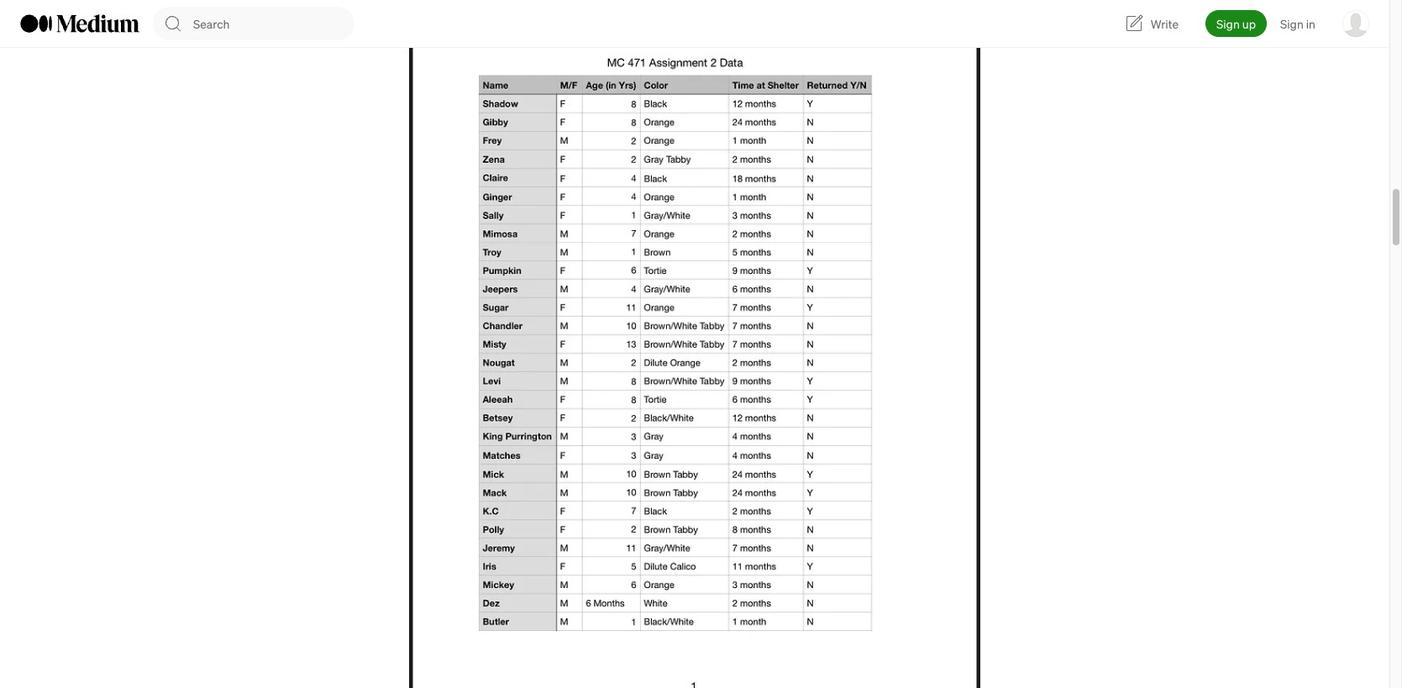 Task type: describe. For each thing, give the bounding box(es) containing it.
sign up
[[1217, 16, 1257, 31]]

in
[[1307, 16, 1316, 31]]

search field
[[193, 7, 355, 40]]

sign for sign in
[[1281, 16, 1304, 31]]

up
[[1243, 16, 1257, 31]]

sign for sign up
[[1217, 16, 1241, 31]]



Task type: locate. For each thing, give the bounding box(es) containing it.
sign in
[[1281, 16, 1316, 31]]

homepage image
[[20, 14, 140, 33]]

0 horizontal spatial sign
[[1217, 16, 1241, 31]]

write link
[[1124, 13, 1179, 34]]

sign in link
[[1281, 16, 1316, 31]]

write
[[1151, 16, 1179, 31]]

sign left the in
[[1281, 16, 1304, 31]]

sign left the up at the top
[[1217, 16, 1241, 31]]

sign
[[1217, 16, 1241, 31], [1281, 16, 1304, 31]]

1 sign from the left
[[1217, 16, 1241, 31]]

sign up button
[[1206, 10, 1268, 37]]

write image
[[1124, 13, 1145, 34]]

sign inside 'sign up' button
[[1217, 16, 1241, 31]]

2 sign from the left
[[1281, 16, 1304, 31]]

1 horizontal spatial sign
[[1281, 16, 1304, 31]]



Task type: vqa. For each thing, say whether or not it's contained in the screenshot.
Sign to the left
yes



